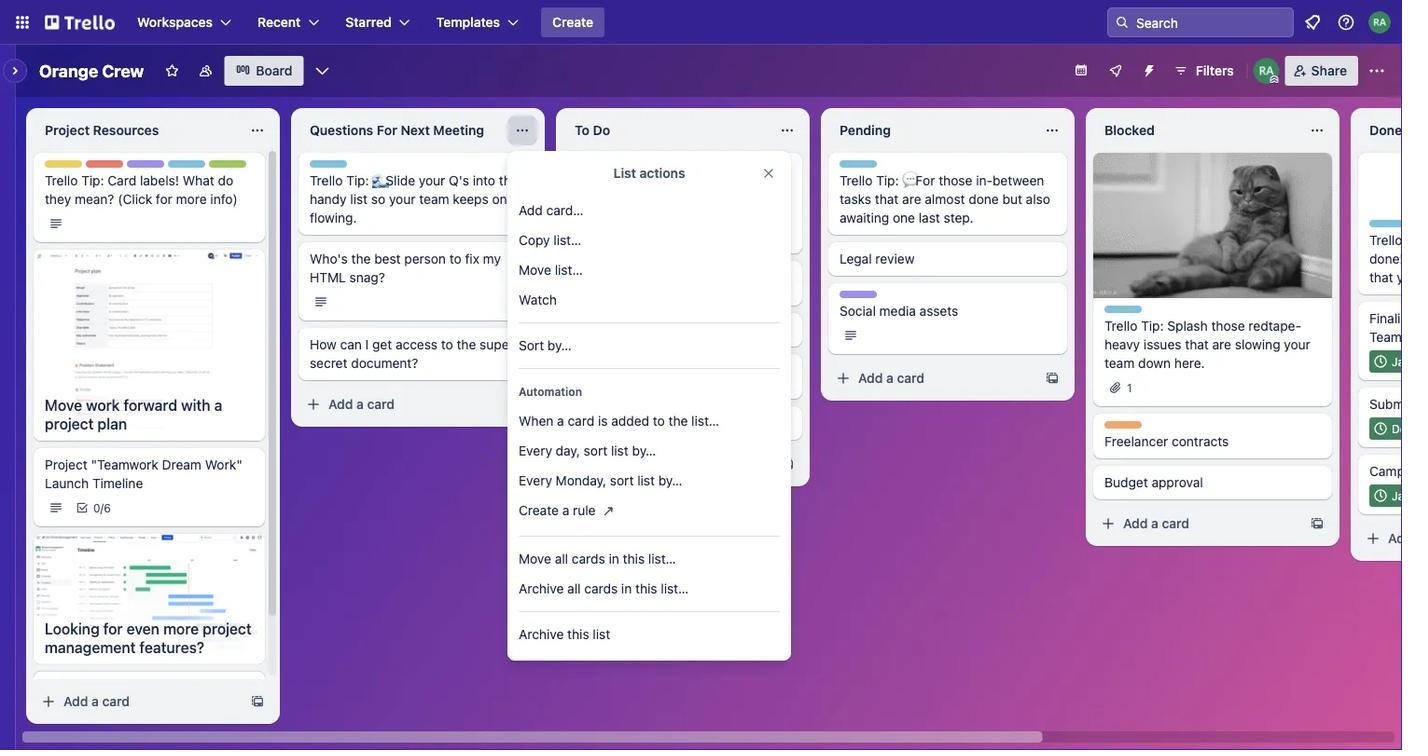 Task type: vqa. For each thing, say whether or not it's contained in the screenshot.
Social Design
yes



Task type: locate. For each thing, give the bounding box(es) containing it.
1 horizontal spatial color: purple, title: "design team" element
[[575, 269, 644, 283]]

0 vertical spatial sort
[[584, 444, 607, 459]]

1 vertical spatial create
[[519, 503, 559, 519]]

tip: inside the trello tip trello tip: 🌊slide your q's into this handy list so your team keeps on flowing.
[[346, 173, 369, 188]]

create from template… image
[[1045, 371, 1060, 386], [780, 457, 795, 472]]

0 horizontal spatial is
[[598, 414, 608, 429]]

0 vertical spatial every
[[519, 444, 552, 459]]

tip: inside trello tip trello tip: 💬for those in-between tasks that are almost done but also awaiting one last step.
[[876, 173, 899, 188]]

trello tip trello tip: this is where assigned tasks live so that your team can see who's working on what and when it's due.
[[575, 161, 789, 244]]

every for every monday, sort list by…
[[519, 473, 552, 489]]

step.
[[944, 210, 974, 226]]

0 vertical spatial to
[[449, 251, 462, 267]]

move for move all cards in this list…
[[519, 552, 551, 567]]

0 vertical spatial ja
[[1392, 355, 1402, 368]]

your left q's
[[419, 173, 445, 188]]

trello tip: card labels! what do they mean? (click for more info) link
[[45, 172, 254, 209]]

by… down when a card is added to the list… link
[[632, 444, 656, 459]]

create from template… image
[[515, 397, 530, 412], [1310, 517, 1325, 532], [250, 695, 265, 710]]

social media assets link
[[840, 302, 1056, 321]]

best
[[374, 251, 401, 267]]

1 so from the left
[[371, 192, 385, 207]]

project inside project resources text box
[[45, 123, 90, 138]]

copy list… link
[[507, 226, 791, 256]]

0 horizontal spatial color: orange, title: "one more step" element
[[575, 362, 612, 369]]

priority
[[86, 161, 125, 174]]

cards for move
[[572, 552, 605, 567]]

even
[[127, 620, 160, 638]]

your inside trello tip trello tip: this is where assigned tasks live so that your team can see who's working on what and when it's due.
[[679, 192, 705, 207]]

so up the working
[[634, 192, 648, 207]]

due.
[[596, 229, 623, 244]]

back to home image
[[45, 7, 115, 37]]

your down redtape- on the right of page
[[1284, 337, 1311, 353]]

down
[[1138, 356, 1171, 371]]

Blocked text field
[[1093, 116, 1299, 146]]

your for this
[[389, 192, 416, 207]]

0 vertical spatial those
[[939, 173, 972, 188]]

1 vertical spatial archive
[[519, 627, 564, 643]]

Questions For Next Meeting text field
[[299, 116, 504, 146]]

add a card down media
[[858, 371, 925, 386]]

team down q's
[[419, 192, 449, 207]]

card down management
[[102, 695, 130, 710]]

trello inside trello tip: card labels! what do they mean? (click for more info)
[[45, 173, 78, 188]]

last
[[919, 210, 940, 226]]

add down budget at the bottom right
[[1123, 516, 1148, 532]]

sketch the "teamy dreamy" font link
[[575, 414, 791, 433]]

2 vertical spatial to
[[653, 414, 665, 429]]

tip: inside "trello tip trello tip: splash those redtape- heavy issues that are slowing your team down here."
[[1141, 319, 1164, 334]]

add down social
[[858, 371, 883, 386]]

can
[[743, 192, 764, 207], [340, 337, 362, 353]]

archive inside archive all cards in this list… link
[[519, 582, 564, 597]]

Ja checkbox
[[1369, 351, 1402, 373], [1369, 485, 1402, 507]]

issues
[[1144, 337, 1181, 353]]

color: orange, title: "one more step" element up 'curate'
[[575, 362, 612, 369]]

tip: up handy
[[346, 173, 369, 188]]

all down create a rule
[[555, 552, 568, 567]]

0 vertical spatial sketch
[[575, 281, 616, 297]]

project for project resources
[[45, 123, 90, 138]]

color: purple, title: "design team" element
[[127, 160, 196, 174], [575, 269, 644, 283], [840, 291, 909, 305]]

0 vertical spatial for
[[156, 192, 172, 207]]

1 vertical spatial color: purple, title: "design team" element
[[575, 269, 644, 283]]

for down the labels!
[[156, 192, 172, 207]]

primary element
[[0, 0, 1402, 45]]

0 vertical spatial in
[[609, 552, 619, 567]]

on inside trello tip trello tip: this is where assigned tasks live so that your team can see who's working on what and when it's due.
[[665, 210, 680, 226]]

archive down archive all cards in this list…
[[519, 627, 564, 643]]

done
[[969, 192, 999, 207]]

is right this
[[666, 173, 676, 188]]

to for when a card is added to the list…
[[653, 414, 665, 429]]

to inside who's the best person to fix my html snag?
[[449, 251, 462, 267]]

color: orange, title: "one more step" element
[[575, 362, 612, 369], [1105, 422, 1142, 429]]

forward
[[124, 397, 177, 415]]

1 horizontal spatial so
[[634, 192, 648, 207]]

team inside design team social media assets
[[880, 292, 909, 305]]

To Do text field
[[563, 116, 769, 146]]

tip: for trello tip: 🌊slide your q's into this handy list so your team keeps on flowing.
[[346, 173, 369, 188]]

card down when a card is added to the list… link
[[632, 457, 660, 472]]

0 horizontal spatial that
[[652, 192, 675, 207]]

in for move all cards in this list…
[[609, 552, 619, 567]]

templates
[[436, 14, 500, 30]]

more down what
[[176, 192, 207, 207]]

1 vertical spatial color: orange, title: "one more step" element
[[1105, 422, 1142, 429]]

1 ja checkbox from the top
[[1369, 351, 1402, 373]]

ja checkbox down finaliz "link"
[[1369, 351, 1402, 373]]

color: sky, title: "trello tip" element containing trello
[[1369, 220, 1402, 234]]

that inside trello tip trello tip: this is where assigned tasks live so that your team can see who's working on what and when it's due.
[[652, 192, 675, 207]]

team right social
[[880, 292, 909, 305]]

templates button
[[425, 7, 530, 37]]

move down 'copy'
[[519, 263, 551, 278]]

1 horizontal spatial in
[[621, 582, 632, 597]]

1 horizontal spatial ruby anderson (rubyanderson7) image
[[1369, 11, 1391, 34]]

monday,
[[556, 473, 606, 489]]

2 so from the left
[[634, 192, 648, 207]]

the up every day, sort list by… link
[[620, 416, 639, 431]]

on down into
[[492, 192, 507, 207]]

more inside trello tip: card labels! what do they mean? (click for more info)
[[176, 192, 207, 207]]

every down 'when'
[[519, 444, 552, 459]]

1 horizontal spatial by…
[[632, 444, 656, 459]]

can up when
[[743, 192, 764, 207]]

every up create a rule
[[519, 473, 552, 489]]

list right handy
[[350, 192, 368, 207]]

1 horizontal spatial color: orange, title: "one more step" element
[[1105, 422, 1142, 429]]

tasks for that
[[840, 192, 871, 207]]

tip inside trello tip trello tip: 💬for those in-between tasks that are almost done but also awaiting one last step.
[[873, 161, 890, 174]]

1 vertical spatial on
[[665, 210, 680, 226]]

1 vertical spatial for
[[103, 620, 123, 638]]

are inside "trello tip trello tip: splash those redtape- heavy issues that are slowing your team down here."
[[1212, 337, 1231, 353]]

project
[[45, 123, 90, 138], [45, 458, 87, 473]]

the inside who's the best person to fix my html snag?
[[351, 251, 371, 267]]

0 vertical spatial create from template… image
[[1045, 371, 1060, 386]]

1 vertical spatial every
[[519, 473, 552, 489]]

add up every monday, sort list by…
[[593, 457, 618, 472]]

list… down the copy list…
[[555, 263, 583, 278]]

sort by…
[[519, 338, 572, 354]]

board link
[[224, 56, 304, 86]]

tasks inside trello tip trello tip: 💬for those in-between tasks that are almost done but also awaiting one last step.
[[840, 192, 871, 207]]

2 vertical spatial team
[[880, 292, 909, 305]]

0 vertical spatial project
[[45, 416, 94, 433]]

can inside trello tip trello tip: this is where assigned tasks live so that your team can see who's working on what and when it's due.
[[743, 192, 764, 207]]

project resources
[[45, 123, 159, 138]]

is
[[666, 173, 676, 188], [598, 414, 608, 429]]

by… right sort
[[548, 338, 572, 354]]

1 archive from the top
[[519, 582, 564, 597]]

a inside move work forward with a project plan
[[214, 397, 222, 415]]

project inside 'project "teamwork dream work" launch timeline'
[[45, 458, 87, 473]]

ja for camp
[[1392, 490, 1402, 503]]

tasks up awaiting
[[840, 192, 871, 207]]

archive for archive all cards in this list…
[[519, 582, 564, 597]]

list
[[613, 166, 636, 181]]

add a card button down "teamy
[[563, 450, 772, 479]]

2 horizontal spatial that
[[1185, 337, 1209, 353]]

1 vertical spatial project
[[45, 458, 87, 473]]

move inside move work forward with a project plan
[[45, 397, 82, 415]]

color: lime, title: "halp" element
[[209, 160, 246, 174]]

0 horizontal spatial can
[[340, 337, 362, 353]]

ja checkbox down camp link
[[1369, 485, 1402, 507]]

a right with
[[214, 397, 222, 415]]

a down document?
[[356, 397, 364, 412]]

that inside "trello tip trello tip: splash those redtape- heavy issues that are slowing your team down here."
[[1185, 337, 1209, 353]]

tip inside the trello tip trello tip: 🌊slide your q's into this handy list so your team keeps on flowing.
[[343, 161, 360, 174]]

0 vertical spatial create from template… image
[[515, 397, 530, 412]]

0 horizontal spatial sort
[[584, 444, 607, 459]]

2 tasks from the left
[[840, 192, 871, 207]]

0 horizontal spatial color: purple, title: "design team" element
[[127, 160, 196, 174]]

how can i get access to the super secret document? link
[[310, 336, 526, 373]]

team up watch link
[[615, 270, 644, 283]]

0 vertical spatial can
[[743, 192, 764, 207]]

dreamy"
[[691, 416, 744, 431]]

team left halp
[[167, 161, 196, 174]]

2 vertical spatial color: purple, title: "design team" element
[[840, 291, 909, 305]]

into
[[473, 173, 495, 188]]

0 horizontal spatial tasks
[[575, 192, 606, 207]]

every monday, sort list by…
[[519, 473, 682, 489]]

color: orange, title: "one more step" element for freelancer
[[1105, 422, 1142, 429]]

1 vertical spatial create from template… image
[[1310, 517, 1325, 532]]

create for create a rule
[[519, 503, 559, 519]]

project up launch at the bottom left
[[45, 458, 87, 473]]

2 ja from the top
[[1392, 490, 1402, 503]]

all inside move all cards in this list… "link"
[[555, 552, 568, 567]]

cards inside "link"
[[572, 552, 605, 567]]

add a card button down budget approval link
[[1093, 509, 1302, 539]]

edit
[[575, 322, 598, 338]]

tasks inside trello tip trello tip: this is where assigned tasks live so that your team can see who's working on what and when it's due.
[[575, 192, 606, 207]]

what
[[683, 210, 712, 226]]

1 horizontal spatial can
[[743, 192, 764, 207]]

1 horizontal spatial that
[[875, 192, 899, 207]]

add a card up every monday, sort list by…
[[593, 457, 660, 472]]

freelancer contracts link
[[1105, 433, 1321, 451]]

2 horizontal spatial design
[[840, 292, 877, 305]]

tip: up issues
[[1141, 319, 1164, 334]]

every
[[519, 444, 552, 459], [519, 473, 552, 489]]

add a card button down assets
[[828, 364, 1037, 394]]

a down management
[[92, 695, 99, 710]]

1 every from the top
[[519, 444, 552, 459]]

archive
[[519, 582, 564, 597], [519, 627, 564, 643]]

every day, sort list by… link
[[507, 437, 791, 466]]

for up management
[[103, 620, 123, 638]]

tasks for live
[[575, 192, 606, 207]]

added
[[611, 414, 649, 429]]

those up slowing
[[1211, 319, 1245, 334]]

design for social
[[840, 292, 877, 305]]

workspaces
[[137, 14, 213, 30]]

your inside "trello tip trello tip: splash those redtape- heavy issues that are slowing your team down here."
[[1284, 337, 1311, 353]]

create from template… image for budget approval
[[1310, 517, 1325, 532]]

trello inside trello  trello
[[1369, 221, 1400, 234]]

assets
[[919, 304, 958, 319]]

archive for archive this list
[[519, 627, 564, 643]]

card down media
[[897, 371, 925, 386]]

1 vertical spatial is
[[598, 414, 608, 429]]

1 horizontal spatial for
[[156, 192, 172, 207]]

2 project from the top
[[45, 458, 87, 473]]

your up what at the top of the page
[[679, 192, 705, 207]]

between
[[993, 173, 1044, 188]]

0 vertical spatial color: orange, title: "one more step" element
[[575, 362, 612, 369]]

move down create a rule
[[519, 552, 551, 567]]

to left fix
[[449, 251, 462, 267]]

color: sky, title: "trello tip" element for trello tip: this is where assigned tasks live so that your team can see who's working on what and when it's due.
[[575, 160, 625, 174]]

are for almost
[[902, 192, 921, 207]]

team down heavy
[[1105, 356, 1135, 371]]

1 vertical spatial are
[[1212, 337, 1231, 353]]

to for how can i get access to the super secret document?
[[441, 337, 453, 353]]

0 vertical spatial move
[[519, 263, 551, 278]]

1 horizontal spatial design
[[575, 270, 612, 283]]

1 vertical spatial team
[[615, 270, 644, 283]]

list down archive all cards in this list…
[[593, 627, 610, 643]]

add a card button for one
[[828, 364, 1037, 394]]

this right into
[[499, 173, 521, 188]]

by… down every day, sort list by… link
[[658, 473, 682, 489]]

ruby anderson (rubyanderson7) image
[[1369, 11, 1391, 34], [1253, 58, 1280, 84]]

awaiting
[[840, 210, 889, 226]]

1 horizontal spatial those
[[1211, 319, 1245, 334]]

a
[[886, 371, 894, 386], [214, 397, 222, 415], [356, 397, 364, 412], [557, 414, 564, 429], [621, 457, 629, 472], [562, 503, 569, 519], [1151, 516, 1159, 532], [92, 695, 99, 710]]

1 vertical spatial ruby anderson (rubyanderson7) image
[[1253, 58, 1280, 84]]

who's the best person to fix my html snag? link
[[310, 250, 526, 287]]

0 horizontal spatial team
[[419, 192, 449, 207]]

1 horizontal spatial tasks
[[840, 192, 871, 207]]

2 ja checkbox from the top
[[1369, 485, 1402, 507]]

0 horizontal spatial design
[[127, 161, 164, 174]]

6
[[104, 502, 111, 515]]

1 horizontal spatial is
[[666, 173, 676, 188]]

1 vertical spatial move
[[45, 397, 82, 415]]

the up snag?
[[351, 251, 371, 267]]

sort for day,
[[584, 444, 607, 459]]

add for trello tip: 🌊slide your q's into this handy list so your team keeps on flowing.
[[328, 397, 353, 412]]

team for keeps
[[419, 192, 449, 207]]

move
[[519, 263, 551, 278], [45, 397, 82, 415], [519, 552, 551, 567]]

trello tip: this is where assigned tasks live so that your team can see who's working on what and when it's due. link
[[575, 172, 791, 246]]

2 horizontal spatial by…
[[658, 473, 682, 489]]

design inside "design team sketch site banner"
[[575, 270, 612, 283]]

1 vertical spatial in
[[621, 582, 632, 597]]

0 horizontal spatial so
[[371, 192, 385, 207]]

tip
[[201, 161, 218, 174], [343, 161, 360, 174], [608, 161, 625, 174], [873, 161, 890, 174], [1138, 307, 1155, 320]]

color: orange, title: "one more step" element up the freelancer
[[1105, 422, 1142, 429]]

archive up archive this list
[[519, 582, 564, 597]]

trello tip: splash those redtape- heavy issues that are slowing your team down here. link
[[1105, 317, 1321, 373]]

2 every from the top
[[519, 473, 552, 489]]

that inside trello tip trello tip: 💬for those in-between tasks that are almost done but also awaiting one last step.
[[875, 192, 899, 207]]

starred
[[345, 14, 392, 30]]

this inside the trello tip trello tip: 🌊slide your q's into this handy list so your team keeps on flowing.
[[499, 173, 521, 188]]

2 horizontal spatial team
[[880, 292, 909, 305]]

0 vertical spatial color: purple, title: "design team" element
[[127, 160, 196, 174]]

are inside trello tip trello tip: 💬for those in-between tasks that are almost done but also awaiting one last step.
[[902, 192, 921, 207]]

that down this
[[652, 192, 675, 207]]

html
[[310, 270, 346, 285]]

sort by… link
[[507, 331, 791, 361]]

0 vertical spatial more
[[176, 192, 207, 207]]

so down 🌊slide
[[371, 192, 385, 207]]

tasks up who's
[[575, 192, 606, 207]]

1 vertical spatial can
[[340, 337, 362, 353]]

1 vertical spatial cards
[[584, 582, 618, 597]]

those for almost
[[939, 173, 972, 188]]

add for trello tip: 💬for those in-between tasks that are almost done but also awaiting one last step.
[[858, 371, 883, 386]]

to right access
[[441, 337, 453, 353]]

1 project from the top
[[45, 123, 90, 138]]

1 vertical spatial by…
[[632, 444, 656, 459]]

Project Resources text field
[[34, 116, 239, 146]]

1 vertical spatial all
[[567, 582, 581, 597]]

0 horizontal spatial by…
[[548, 338, 572, 354]]

power ups image
[[1108, 63, 1123, 78]]

media
[[879, 304, 916, 319]]

legal review link
[[840, 250, 1056, 269]]

1 vertical spatial sort
[[610, 473, 634, 489]]

project for project "teamwork dream work" launch timeline
[[45, 458, 87, 473]]

stakeholders link
[[45, 680, 254, 698]]

ruby anderson (rubyanderson7) image right open information menu icon
[[1369, 11, 1391, 34]]

for inside trello tip: card labels! what do they mean? (click for more info)
[[156, 192, 172, 207]]

list… up archive all cards in this list… link
[[648, 552, 676, 567]]

2 horizontal spatial color: purple, title: "design team" element
[[840, 291, 909, 305]]

0 vertical spatial team
[[167, 161, 196, 174]]

create inside button
[[552, 14, 593, 30]]

tip inside trello tip trello tip: this is where assigned tasks live so that your team can see who's working on what and when it's due.
[[608, 161, 625, 174]]

this up archive all cards in this list… link
[[623, 552, 645, 567]]

open information menu image
[[1337, 13, 1355, 32]]

2 archive from the top
[[519, 627, 564, 643]]

to
[[575, 123, 590, 138]]

ja checkbox for finaliz
[[1369, 351, 1402, 373]]

0 horizontal spatial on
[[492, 192, 507, 207]]

archive inside archive this list link
[[519, 627, 564, 643]]

trello tip trello tip: splash those redtape- heavy issues that are slowing your team down here.
[[1105, 307, 1311, 371]]

1 horizontal spatial create from template… image
[[1045, 371, 1060, 386]]

1 sketch from the top
[[575, 281, 616, 297]]

add a card down document?
[[328, 397, 395, 412]]

flowing.
[[310, 210, 357, 226]]

are down 💬for
[[902, 192, 921, 207]]

ja
[[1392, 355, 1402, 368], [1392, 490, 1402, 503]]

0 vertical spatial on
[[492, 192, 507, 207]]

to inside how can i get access to the super secret document?
[[441, 337, 453, 353]]

1 horizontal spatial team
[[615, 270, 644, 283]]

can left i on the top left of the page
[[340, 337, 362, 353]]

1 horizontal spatial are
[[1212, 337, 1231, 353]]

sort down every day, sort list by… link
[[610, 473, 634, 489]]

those inside "trello tip trello tip: splash those redtape- heavy issues that are slowing your team down here."
[[1211, 319, 1245, 334]]

add a card button down document?
[[299, 390, 507, 420]]

1 horizontal spatial project
[[203, 620, 252, 638]]

create a rule
[[519, 503, 596, 519]]

card down the approval
[[1162, 516, 1189, 532]]

sketch up every day, sort list by…
[[575, 416, 616, 431]]

ruby anderson (rubyanderson7) image right filters
[[1253, 58, 1280, 84]]

so inside trello tip trello tip: this is where assigned tasks live so that your team can see who's working on what and when it's due.
[[634, 192, 648, 207]]

redtape-
[[1249, 319, 1301, 334]]

team inside the trello tip trello tip: 🌊slide your q's into this handy list so your team keeps on flowing.
[[419, 192, 449, 207]]

color: orange, title: "one more step" element for curate
[[575, 362, 612, 369]]

move for move list…
[[519, 263, 551, 278]]

1 horizontal spatial on
[[665, 210, 680, 226]]

all for move
[[555, 552, 568, 567]]

ja checkbox for camp
[[1369, 485, 1402, 507]]

add down secret
[[328, 397, 353, 412]]

2 vertical spatial by…
[[658, 473, 682, 489]]

move left work at bottom left
[[45, 397, 82, 415]]

is inside when a card is added to the list… link
[[598, 414, 608, 429]]

add down management
[[63, 695, 88, 710]]

heavy
[[1105, 337, 1140, 353]]

0 vertical spatial archive
[[519, 582, 564, 597]]

0 horizontal spatial those
[[939, 173, 972, 188]]

add a card down management
[[63, 695, 130, 710]]

next
[[401, 123, 430, 138]]

are left slowing
[[1212, 337, 1231, 353]]

design inside design team social media assets
[[840, 292, 877, 305]]

color: purple, title: "design team" element for social media assets
[[840, 291, 909, 305]]

1 vertical spatial sketch
[[575, 416, 616, 431]]

1 ja from the top
[[1392, 355, 1402, 368]]

in down move all cards in this list… "link"
[[621, 582, 632, 597]]

watch link
[[507, 285, 791, 315]]

every inside every day, sort list by… link
[[519, 444, 552, 459]]

0 vertical spatial cards
[[572, 552, 605, 567]]

all inside archive all cards in this list… link
[[567, 582, 581, 597]]

cards up archive all cards in this list…
[[572, 552, 605, 567]]

that up here.
[[1185, 337, 1209, 353]]

sort right day,
[[584, 444, 607, 459]]

Done text field
[[1358, 116, 1402, 146]]

create from template… image for trello tip: this is where assigned tasks live so that your team can see who's working on what and when it's due.
[[780, 457, 795, 472]]

team for can
[[709, 192, 739, 207]]

trello tip trello tip: 💬for those in-between tasks that are almost done but also awaiting one last step.
[[840, 161, 1050, 226]]

1 vertical spatial ja checkbox
[[1369, 485, 1402, 507]]

1 tasks from the left
[[575, 192, 606, 207]]

2 horizontal spatial create from template… image
[[1310, 517, 1325, 532]]

1 vertical spatial those
[[1211, 319, 1245, 334]]

1 horizontal spatial team
[[709, 192, 739, 207]]

list
[[350, 192, 368, 207], [679, 375, 696, 390], [611, 444, 629, 459], [637, 473, 655, 489], [593, 627, 610, 643]]

card for trello tip: this is where assigned tasks live so that your team can see who's working on what and when it's due.
[[632, 457, 660, 472]]

in up archive all cards in this list…
[[609, 552, 619, 567]]

edit email drafts
[[575, 322, 672, 338]]

team inside trello tip trello tip: this is where assigned tasks live so that your team can see who's working on what and when it's due.
[[709, 192, 739, 207]]

trello tip trello tip: 🌊slide your q's into this handy list so your team keeps on flowing.
[[310, 161, 521, 226]]

0 vertical spatial ruby anderson (rubyanderson7) image
[[1369, 11, 1391, 34]]

2 vertical spatial move
[[519, 552, 551, 567]]

this member is an admin of this board. image
[[1270, 76, 1279, 84]]

cards down move all cards in this list…
[[584, 582, 618, 597]]

is left added
[[598, 414, 608, 429]]

0 horizontal spatial are
[[902, 192, 921, 207]]

2 horizontal spatial team
[[1105, 356, 1135, 371]]

team inside "trello tip trello tip: splash those redtape- heavy issues that are slowing your team down here."
[[1105, 356, 1135, 371]]

those inside trello tip trello tip: 💬for those in-between tasks that are almost done but also awaiting one last step.
[[939, 173, 972, 188]]

in inside "link"
[[609, 552, 619, 567]]

person
[[404, 251, 446, 267]]

to right added
[[653, 414, 665, 429]]

project up features?
[[203, 620, 252, 638]]

create a rule link
[[507, 496, 791, 529]]

all down move all cards in this list…
[[567, 582, 581, 597]]

design for sketch
[[575, 270, 612, 283]]

camp
[[1369, 464, 1402, 479]]

for
[[156, 192, 172, 207], [103, 620, 123, 638]]

1 vertical spatial design
[[575, 270, 612, 283]]

when a card is added to the list… link
[[507, 407, 791, 437]]

project "teamwork dream work" launch timeline link
[[45, 456, 254, 493]]

budget
[[1105, 475, 1148, 491]]

tip: inside trello tip trello tip: this is where assigned tasks live so that your team can see who's working on what and when it's due.
[[611, 173, 634, 188]]

project
[[45, 416, 94, 433], [203, 620, 252, 638]]

ja down finaliz "link"
[[1392, 355, 1402, 368]]

review
[[875, 251, 915, 267]]

1 vertical spatial ja
[[1392, 490, 1402, 503]]

more up features?
[[163, 620, 199, 638]]

0 horizontal spatial for
[[103, 620, 123, 638]]

0 horizontal spatial in
[[609, 552, 619, 567]]

tip: left 💬for
[[876, 173, 899, 188]]

color: yellow, title: "copy request" element
[[45, 160, 82, 168]]

your
[[419, 173, 445, 188], [389, 192, 416, 207], [679, 192, 705, 207], [1284, 337, 1311, 353]]

0 vertical spatial ja checkbox
[[1369, 351, 1402, 373]]

Pending text field
[[828, 116, 1034, 146]]

0 vertical spatial all
[[555, 552, 568, 567]]

project inside looking for even more project management features?
[[203, 620, 252, 638]]

project inside move work forward with a project plan
[[45, 416, 94, 433]]

team inside "design team sketch site banner"
[[615, 270, 644, 283]]

design team social media assets
[[840, 292, 958, 319]]

automation image
[[1134, 56, 1160, 82]]

1 vertical spatial to
[[441, 337, 453, 353]]

1 horizontal spatial create from template… image
[[515, 397, 530, 412]]

tip: inside trello tip: card labels! what do they mean? (click for more info)
[[81, 173, 104, 188]]

1 vertical spatial more
[[163, 620, 199, 638]]

sketch left the 'site'
[[575, 281, 616, 297]]

color: red, title: "priority" element
[[86, 160, 125, 174]]

color: sky, title: "trello tip" element
[[168, 160, 218, 174], [310, 160, 360, 174], [575, 160, 625, 174], [840, 160, 890, 174], [1369, 220, 1402, 234], [1105, 306, 1155, 320]]



Task type: describe. For each thing, give the bounding box(es) containing it.
card for trello tip: 💬for those in-between tasks that are almost done but also awaiting one last step.
[[897, 371, 925, 386]]

add a card button down features?
[[34, 688, 243, 717]]

workspace visible image
[[198, 63, 213, 78]]

a down budget approval
[[1151, 516, 1159, 532]]

mean?
[[75, 192, 114, 207]]

move all cards in this list… link
[[507, 545, 791, 575]]

tip for trello tip: 💬for those in-between tasks that are almost done but also awaiting one last step.
[[873, 161, 890, 174]]

how can i get access to the super secret document?
[[310, 337, 514, 371]]

by… for day,
[[632, 444, 656, 459]]

move for move work forward with a project plan
[[45, 397, 82, 415]]

"teamy
[[643, 416, 688, 431]]

the down the curate customer list link
[[668, 414, 688, 429]]

0 horizontal spatial team
[[167, 161, 196, 174]]

edit email drafts link
[[575, 321, 791, 340]]

add for trello tip: card labels! what do they mean? (click for more info)
[[63, 695, 88, 710]]

but
[[1002, 192, 1022, 207]]

add for trello tip: this is where assigned tasks live so that your team can see who's working on what and when it's due.
[[593, 457, 618, 472]]

a down media
[[886, 371, 894, 386]]

card
[[108, 173, 136, 188]]

💬for
[[902, 173, 935, 188]]

card for trello tip: 🌊slide your q's into this handy list so your team keeps on flowing.
[[367, 397, 395, 412]]

looking
[[45, 620, 100, 638]]

looking for even more project management features? link
[[34, 613, 265, 665]]

questions for next meeting
[[310, 123, 484, 138]]

star or unstar board image
[[164, 63, 179, 78]]

this inside "link"
[[623, 552, 645, 567]]

legal review
[[840, 251, 915, 267]]

orange crew
[[39, 61, 144, 81]]

subm link
[[1369, 396, 1402, 414]]

trello link
[[1369, 231, 1402, 287]]

finaliz link
[[1369, 310, 1402, 347]]

team for sketch
[[615, 270, 644, 283]]

recent button
[[246, 7, 331, 37]]

drafts
[[637, 322, 672, 338]]

board
[[256, 63, 292, 78]]

color: sky, title: "trello tip" element for trello tip: 💬for those in-between tasks that are almost done but also awaiting one last step.
[[840, 160, 890, 174]]

list… down move all cards in this list… "link"
[[661, 582, 689, 597]]

add a card for who's
[[593, 457, 660, 472]]

de
[[1392, 423, 1402, 436]]

team for social
[[880, 292, 909, 305]]

0 vertical spatial by…
[[548, 338, 572, 354]]

this down move all cards in this list… "link"
[[635, 582, 657, 597]]

blocked
[[1105, 123, 1155, 138]]

trello tip: 💬for those in-between tasks that are almost done but also awaiting one last step. link
[[840, 172, 1056, 228]]

crew
[[102, 61, 144, 81]]

working
[[614, 210, 661, 226]]

tip: for trello tip: 💬for those in-between tasks that are almost done but also awaiting one last step.
[[876, 173, 899, 188]]

work
[[86, 397, 120, 415]]

color: sky, title: "trello tip" element for trello tip: splash those redtape- heavy issues that are slowing your team down here.
[[1105, 306, 1155, 320]]

a up every monday, sort list by…
[[621, 457, 629, 472]]

questions
[[310, 123, 373, 138]]

actions
[[639, 166, 685, 181]]

move all cards in this list…
[[519, 552, 676, 567]]

so inside the trello tip trello tip: 🌊slide your q's into this handy list so your team keeps on flowing.
[[371, 192, 385, 207]]

sort for monday,
[[610, 473, 634, 489]]

what
[[183, 173, 214, 188]]

curate customer list link
[[575, 373, 791, 392]]

list down when a card is added to the list…
[[611, 444, 629, 459]]

Board name text field
[[30, 56, 153, 86]]

team for down
[[1105, 356, 1135, 371]]

freelancer
[[1105, 434, 1168, 450]]

dream
[[162, 458, 201, 473]]

one
[[893, 210, 915, 226]]

card up every day, sort list by…
[[568, 414, 594, 429]]

search image
[[1115, 15, 1130, 30]]

on inside the trello tip trello tip: 🌊slide your q's into this handy list so your team keeps on flowing.
[[492, 192, 507, 207]]

super
[[480, 337, 514, 353]]

assigned
[[720, 173, 774, 188]]

list down every day, sort list by… link
[[637, 473, 655, 489]]

De checkbox
[[1369, 418, 1402, 440]]

priority design team
[[86, 161, 196, 174]]

management
[[45, 639, 136, 657]]

tip: for trello tip: this is where assigned tasks live so that your team can see who's working on what and when it's due.
[[611, 173, 634, 188]]

features?
[[139, 639, 204, 657]]

for inside looking for even more project management features?
[[103, 620, 123, 638]]

add a card for flowing.
[[328, 397, 395, 412]]

color: sky, title: "trello tip" element for trello
[[1369, 220, 1402, 234]]

cards for archive
[[584, 582, 618, 597]]

tip for trello tip: 🌊slide your q's into this handy list so your team keeps on flowing.
[[343, 161, 360, 174]]

add a card button for who's
[[563, 450, 772, 479]]

trello tip: card labels! what do they mean? (click for more info)
[[45, 173, 238, 207]]

your for tasks
[[679, 192, 705, 207]]

sketch inside "design team sketch site banner"
[[575, 281, 616, 297]]

snag?
[[349, 270, 385, 285]]

your for issues
[[1284, 337, 1311, 353]]

slowing
[[1235, 337, 1280, 353]]

plan
[[97, 416, 127, 433]]

starred button
[[334, 7, 421, 37]]

labels!
[[140, 173, 179, 188]]

add a card for one
[[858, 371, 925, 386]]

those for slowing
[[1211, 319, 1245, 334]]

this
[[637, 173, 663, 188]]

list actions
[[613, 166, 685, 181]]

workspaces button
[[126, 7, 243, 37]]

trello tip halp
[[168, 161, 234, 174]]

a right 'when'
[[557, 414, 564, 429]]

archive this list link
[[507, 620, 791, 650]]

list… right "teamy
[[691, 414, 719, 429]]

color: purple, title: "design team" element for sketch site banner
[[575, 269, 644, 283]]

are for slowing
[[1212, 337, 1231, 353]]

card for trello tip: card labels! what do they mean? (click for more info)
[[102, 695, 130, 710]]

in for archive all cards in this list…
[[621, 582, 632, 597]]

the inside how can i get access to the super secret document?
[[457, 337, 476, 353]]

every day, sort list by…
[[519, 444, 656, 459]]

pending
[[840, 123, 891, 138]]

orange
[[39, 61, 98, 81]]

do
[[218, 173, 233, 188]]

create from template… image for how can i get access to the super secret document?
[[515, 397, 530, 412]]

add a card button for flowing.
[[299, 390, 507, 420]]

add up 'copy'
[[519, 203, 543, 218]]

how
[[310, 337, 337, 353]]

font
[[747, 416, 774, 431]]

can inside how can i get access to the super secret document?
[[340, 337, 362, 353]]

email
[[601, 322, 633, 338]]

every for every day, sort list by…
[[519, 444, 552, 459]]

copy
[[519, 233, 550, 248]]

share button
[[1285, 56, 1358, 86]]

ja for finaliz
[[1392, 355, 1402, 368]]

filters button
[[1168, 56, 1239, 86]]

all for archive
[[567, 582, 581, 597]]

2 sketch from the top
[[575, 416, 616, 431]]

show menu image
[[1368, 62, 1386, 80]]

customize views image
[[313, 62, 332, 80]]

Search field
[[1130, 8, 1293, 36]]

🌊slide
[[372, 173, 415, 188]]

who's
[[310, 251, 348, 267]]

is inside trello tip trello tip: this is where assigned tasks live so that your team can see who's working on what and when it's due.
[[666, 173, 676, 188]]

by… for monday,
[[658, 473, 682, 489]]

work"
[[205, 458, 242, 473]]

this down archive all cards in this list…
[[567, 627, 589, 643]]

0
[[93, 502, 100, 515]]

create for create
[[552, 14, 593, 30]]

create from template… image for trello tip: 💬for those in-between tasks that are almost done but also awaiting one last step.
[[1045, 371, 1060, 386]]

more inside looking for even more project management features?
[[163, 620, 199, 638]]

0 vertical spatial design
[[127, 161, 164, 174]]

done
[[1369, 123, 1402, 138]]

watch
[[519, 292, 557, 308]]

customer
[[619, 375, 675, 390]]

that for tasks
[[875, 192, 899, 207]]

who's the best person to fix my html snag?
[[310, 251, 501, 285]]

0 notifications image
[[1301, 11, 1324, 34]]

list inside the trello tip trello tip: 🌊slide your q's into this handy list so your team keeps on flowing.
[[350, 192, 368, 207]]

list right customer
[[679, 375, 696, 390]]

add a card down budget approval
[[1123, 516, 1189, 532]]

list… down card…
[[554, 233, 581, 248]]

color: sky, title: "trello tip" element for trello tip: 🌊slide your q's into this handy list so your team keeps on flowing.
[[310, 160, 360, 174]]

tip for trello tip: this is where assigned tasks live so that your team can see who's working on what and when it's due.
[[608, 161, 625, 174]]

card…
[[546, 203, 583, 218]]

finaliz
[[1369, 311, 1402, 345]]

2 vertical spatial create from template… image
[[250, 695, 265, 710]]

tip inside "trello tip trello tip: splash those redtape- heavy issues that are slowing your team down here."
[[1138, 307, 1155, 320]]

fix
[[465, 251, 479, 267]]

in-
[[976, 173, 993, 188]]

calendar power-up image
[[1074, 63, 1088, 77]]

share
[[1311, 63, 1347, 78]]

camp link
[[1369, 463, 1402, 481]]

trello tip: 🌊slide your q's into this handy list so your team keeps on flowing. link
[[310, 172, 526, 228]]

0 horizontal spatial ruby anderson (rubyanderson7) image
[[1253, 58, 1280, 84]]

a left rule
[[562, 503, 569, 519]]

that for issues
[[1185, 337, 1209, 353]]



